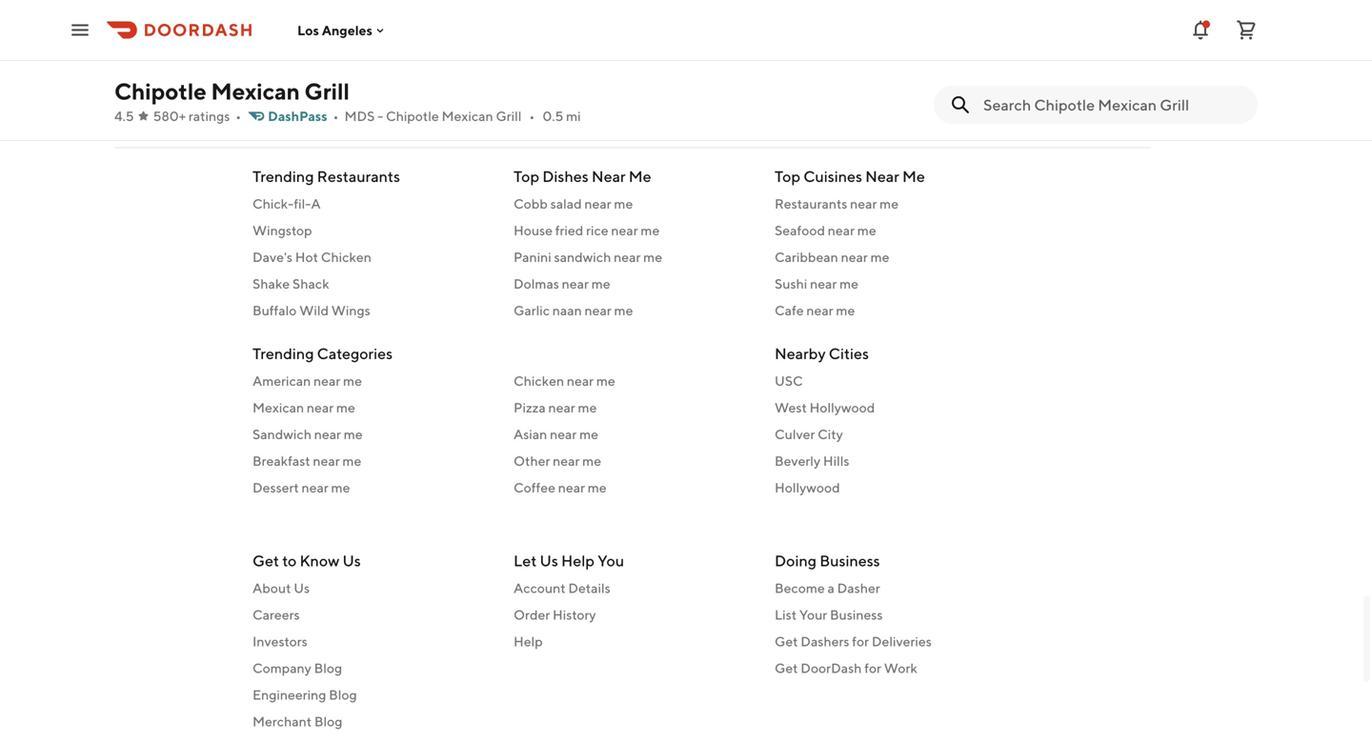 Task type: vqa. For each thing, say whether or not it's contained in the screenshot.
OTHER NEAR ME
yes



Task type: describe. For each thing, give the bounding box(es) containing it.
near for breakfast near me
[[313, 453, 340, 469]]

other near me
[[514, 453, 601, 469]]

notification bell image
[[1189, 19, 1212, 41]]

wild
[[299, 303, 329, 318]]

get doordash for work
[[775, 660, 917, 676]]

house fried rice near me
[[514, 222, 660, 238]]

me for dolmas near me
[[591, 276, 610, 292]]

dolmas near me
[[514, 276, 610, 292]]

merchant blog link
[[253, 712, 491, 731]]

company blog link
[[253, 659, 491, 678]]

me for top cuisines near me
[[902, 167, 925, 185]]

west hollywood
[[775, 400, 875, 415]]

investors link
[[253, 632, 491, 651]]

coffee near me
[[514, 480, 607, 495]]

near for pizza near me
[[548, 400, 575, 415]]

0 items, open order cart image
[[1235, 19, 1258, 41]]

los angeles
[[297, 22, 372, 38]]

me for dessert near me
[[331, 480, 350, 495]]

become
[[775, 580, 825, 596]]

get for get to know us
[[253, 552, 279, 570]]

-
[[377, 108, 383, 124]]

580+
[[153, 108, 186, 124]]

shake shack link
[[253, 274, 491, 293]]

engineering
[[253, 687, 326, 703]]

shake
[[253, 276, 290, 292]]

1 vertical spatial grill
[[496, 108, 522, 124]]

near for dishes
[[592, 167, 626, 185]]

about
[[253, 580, 291, 596]]

cobb
[[514, 196, 548, 212]]

ratings
[[189, 108, 230, 124]]

beverly hills link
[[775, 452, 1013, 471]]

sushi
[[775, 276, 807, 292]]

west
[[775, 400, 807, 415]]

2 • from the left
[[333, 108, 339, 124]]

trending for trending categories
[[253, 344, 314, 363]]

get dashers for deliveries
[[775, 634, 932, 649]]

us for about us
[[294, 580, 310, 596]]

breakfast near me
[[253, 453, 361, 469]]

house
[[514, 222, 553, 238]]

hollywood inside west hollywood link
[[810, 400, 875, 415]]

near for cuisines
[[865, 167, 899, 185]]

open menu image
[[69, 19, 91, 41]]

american
[[253, 373, 311, 389]]

dishes
[[542, 167, 589, 185]]

3 • from the left
[[529, 108, 535, 124]]

dessert near me link
[[253, 478, 491, 497]]

cafe near me
[[775, 303, 855, 318]]

near for restaurants near me
[[850, 196, 877, 212]]

me for mexican near me
[[336, 400, 355, 415]]

angeles
[[322, 22, 372, 38]]

account details
[[514, 580, 611, 596]]

order
[[514, 607, 550, 623]]

dessert near me
[[253, 480, 350, 495]]

0 horizontal spatial chicken
[[321, 249, 371, 265]]

mexican near me
[[253, 400, 355, 415]]

you
[[598, 552, 624, 570]]

order history
[[514, 607, 596, 623]]

blog for company blog
[[314, 660, 342, 676]]

me for sushi near me
[[840, 276, 859, 292]]

trending for trending restaurants
[[253, 167, 314, 185]]

near for asian near me
[[550, 426, 577, 442]]

near for american near me
[[314, 373, 340, 389]]

hills
[[823, 453, 849, 469]]

sandwich
[[253, 426, 312, 442]]

engineering blog
[[253, 687, 357, 703]]

fil-
[[294, 196, 311, 212]]

dolmas near me link
[[514, 274, 752, 293]]

list
[[775, 607, 797, 623]]

top for top dishes near me
[[514, 167, 539, 185]]

me for restaurants near me
[[880, 196, 899, 212]]

chick-fil-a
[[253, 196, 321, 212]]

doing
[[775, 552, 817, 570]]

account
[[514, 580, 566, 596]]

sandwich near me link
[[253, 425, 491, 444]]

me for cafe near me
[[836, 303, 855, 318]]

near for mexican near me
[[307, 400, 334, 415]]

caribbean near me
[[775, 249, 889, 265]]

culver
[[775, 426, 815, 442]]

near for dolmas near me
[[562, 276, 589, 292]]

sandwich near me
[[253, 426, 363, 442]]

caribbean
[[775, 249, 838, 265]]

salad
[[550, 196, 582, 212]]

engineering blog link
[[253, 686, 491, 705]]

1 vertical spatial business
[[830, 607, 883, 623]]

me for top dishes near me
[[629, 167, 651, 185]]

1 vertical spatial restaurants
[[775, 196, 847, 212]]

me for seafood near me
[[857, 222, 876, 238]]

near for sushi near me
[[810, 276, 837, 292]]

near for seafood near me
[[828, 222, 855, 238]]

buffalo wild wings link
[[253, 301, 491, 320]]

top for top cuisines near me
[[775, 167, 800, 185]]

0 vertical spatial business
[[820, 552, 880, 570]]

garlic naan near me link
[[514, 301, 752, 320]]

wingstop link
[[253, 221, 491, 240]]

nearby
[[775, 344, 826, 363]]

blog for merchant blog
[[314, 714, 342, 729]]

history
[[553, 607, 596, 623]]

near for chicken near me
[[567, 373, 594, 389]]

beverly
[[775, 453, 821, 469]]

investors
[[253, 634, 307, 649]]

dashers
[[801, 634, 849, 649]]

nearby cities
[[775, 344, 869, 363]]

dave's hot chicken link
[[253, 248, 491, 267]]

let
[[514, 552, 537, 570]]

580+ ratings •
[[153, 108, 241, 124]]

house fried rice near me link
[[514, 221, 752, 240]]

me down 'house fried rice near me' link
[[643, 249, 662, 265]]

usc link
[[775, 372, 1013, 391]]

other
[[514, 453, 550, 469]]

know
[[300, 552, 339, 570]]

sandwich
[[554, 249, 611, 265]]

pizza near me link
[[514, 398, 752, 417]]

me for american near me
[[343, 373, 362, 389]]



Task type: locate. For each thing, give the bounding box(es) containing it.
1 horizontal spatial chicken
[[514, 373, 564, 389]]

careers link
[[253, 606, 491, 625]]

to
[[282, 552, 297, 570]]

near for sandwich near me
[[314, 426, 341, 442]]

for for dashers
[[852, 634, 869, 649]]

seafood near me
[[775, 222, 876, 238]]

for up get doordash for work
[[852, 634, 869, 649]]

help down order
[[514, 634, 543, 649]]

asian near me
[[514, 426, 598, 442]]

me up other near me
[[579, 426, 598, 442]]

near inside 'house fried rice near me' link
[[611, 222, 638, 238]]

top up cobb
[[514, 167, 539, 185]]

near up other near me
[[550, 426, 577, 442]]

0 horizontal spatial me
[[629, 167, 651, 185]]

0 vertical spatial chipotle
[[114, 78, 206, 105]]

0 vertical spatial blog
[[314, 660, 342, 676]]

me for chicken near me
[[596, 373, 615, 389]]

us
[[343, 552, 361, 570], [540, 552, 558, 570], [294, 580, 310, 596]]

garlic naan near me
[[514, 303, 633, 318]]

merchant
[[253, 714, 312, 729]]

me up pizza near me link
[[596, 373, 615, 389]]

near for caribbean near me
[[841, 249, 868, 265]]

chicken up pizza
[[514, 373, 564, 389]]

dashpass
[[268, 108, 327, 124]]

me for breakfast near me
[[342, 453, 361, 469]]

2 trending from the top
[[253, 344, 314, 363]]

us right let
[[540, 552, 558, 570]]

american near me
[[253, 373, 362, 389]]

asian near me link
[[514, 425, 752, 444]]

me down sushi near me
[[836, 303, 855, 318]]

me down the cobb salad near me link
[[641, 222, 660, 238]]

trending restaurants
[[253, 167, 400, 185]]

get doordash for work link
[[775, 659, 1013, 678]]

0 horizontal spatial near
[[592, 167, 626, 185]]

get inside get doordash for work link
[[775, 660, 798, 676]]

us down get to know us
[[294, 580, 310, 596]]

other near me link
[[514, 452, 752, 471]]

company
[[253, 660, 311, 676]]

2 near from the left
[[865, 167, 899, 185]]

dashpass •
[[268, 108, 339, 124]]

blog up engineering blog
[[314, 660, 342, 676]]

west hollywood link
[[775, 398, 1013, 417]]

mexican near me link
[[253, 398, 491, 417]]

1 vertical spatial help
[[514, 634, 543, 649]]

a
[[828, 580, 835, 596]]

1 vertical spatial trending
[[253, 344, 314, 363]]

2 me from the left
[[902, 167, 925, 185]]

me up seafood near me link
[[880, 196, 899, 212]]

0 horizontal spatial •
[[236, 108, 241, 124]]

deliveries
[[872, 634, 932, 649]]

business down dasher
[[830, 607, 883, 623]]

restaurants up 'seafood'
[[775, 196, 847, 212]]

me inside "link"
[[331, 480, 350, 495]]

chicken down wingstop link
[[321, 249, 371, 265]]

near right rice
[[611, 222, 638, 238]]

chicken near me link
[[514, 372, 752, 391]]

hollywood
[[810, 400, 875, 415], [775, 480, 840, 495]]

me
[[614, 196, 633, 212], [880, 196, 899, 212], [641, 222, 660, 238], [857, 222, 876, 238], [643, 249, 662, 265], [871, 249, 889, 265], [591, 276, 610, 292], [840, 276, 859, 292], [614, 303, 633, 318], [836, 303, 855, 318], [343, 373, 362, 389], [596, 373, 615, 389], [336, 400, 355, 415], [578, 400, 597, 415], [344, 426, 363, 442], [579, 426, 598, 442], [342, 453, 361, 469], [582, 453, 601, 469], [331, 480, 350, 495], [588, 480, 607, 495]]

your
[[799, 607, 827, 623]]

top left cuisines
[[775, 167, 800, 185]]

4.5
[[114, 108, 134, 124]]

near inside the sandwich near me link
[[314, 426, 341, 442]]

grill left the 0.5
[[496, 108, 522, 124]]

near down trending categories
[[314, 373, 340, 389]]

me down the 'breakfast near me' link
[[331, 480, 350, 495]]

near down "sandwich near me"
[[313, 453, 340, 469]]

mexican left the 0.5
[[442, 108, 493, 124]]

me up the restaurants near me link
[[902, 167, 925, 185]]

near inside pizza near me link
[[548, 400, 575, 415]]

1 horizontal spatial me
[[902, 167, 925, 185]]

get left to
[[253, 552, 279, 570]]

0 vertical spatial grill
[[304, 78, 350, 105]]

near inside mexican near me link
[[307, 400, 334, 415]]

blog down company blog link
[[329, 687, 357, 703]]

0 vertical spatial restaurants
[[317, 167, 400, 185]]

me inside 'link'
[[579, 426, 598, 442]]

near down other near me
[[558, 480, 585, 495]]

1 vertical spatial hollywood
[[775, 480, 840, 495]]

0 horizontal spatial grill
[[304, 78, 350, 105]]

cities
[[829, 344, 869, 363]]

hollywood down beverly hills
[[775, 480, 840, 495]]

sushi near me
[[775, 276, 859, 292]]

me down chicken near me
[[578, 400, 597, 415]]

1 horizontal spatial restaurants
[[775, 196, 847, 212]]

me for coffee near me
[[588, 480, 607, 495]]

1 horizontal spatial top
[[775, 167, 800, 185]]

0 horizontal spatial chipotle
[[114, 78, 206, 105]]

near inside the cobb salad near me link
[[584, 196, 611, 212]]

me down caribbean near me
[[840, 276, 859, 292]]

me down dolmas near me link
[[614, 303, 633, 318]]

los angeles button
[[297, 22, 388, 38]]

near down the seafood near me
[[841, 249, 868, 265]]

near inside coffee near me link
[[558, 480, 585, 495]]

2 top from the left
[[775, 167, 800, 185]]

1 vertical spatial for
[[864, 660, 881, 676]]

near inside seafood near me link
[[828, 222, 855, 238]]

trending up 'chick-fil-a'
[[253, 167, 314, 185]]

1 horizontal spatial grill
[[496, 108, 522, 124]]

near inside the restaurants near me link
[[850, 196, 877, 212]]

me up coffee near me
[[582, 453, 601, 469]]

near up "garlic naan near me"
[[562, 276, 589, 292]]

near inside the 'breakfast near me' link
[[313, 453, 340, 469]]

0 horizontal spatial us
[[294, 580, 310, 596]]

restaurants
[[317, 167, 400, 185], [775, 196, 847, 212]]

near for other near me
[[553, 453, 580, 469]]

trending categories
[[253, 344, 393, 363]]

Item Search search field
[[983, 94, 1243, 115]]

los
[[297, 22, 319, 38]]

me down seafood near me link
[[871, 249, 889, 265]]

near up pizza near me
[[567, 373, 594, 389]]

business up dasher
[[820, 552, 880, 570]]

shake shack
[[253, 276, 329, 292]]

near down top cuisines near me
[[850, 196, 877, 212]]

2 vertical spatial blog
[[314, 714, 342, 729]]

us right 'know'
[[343, 552, 361, 570]]

• left the 0.5
[[529, 108, 535, 124]]

careers
[[253, 607, 300, 623]]

mi
[[566, 108, 581, 124]]

me down american near me link
[[336, 400, 355, 415]]

panini sandwich near me link
[[514, 248, 752, 267]]

hollywood inside hollywood link
[[775, 480, 840, 495]]

me down the sandwich near me link
[[342, 453, 361, 469]]

near inside garlic naan near me link
[[585, 303, 612, 318]]

cafe near me link
[[775, 301, 1013, 320]]

hollywood up city
[[810, 400, 875, 415]]

•
[[236, 108, 241, 124], [333, 108, 339, 124], [529, 108, 535, 124]]

near up the cobb salad near me link
[[592, 167, 626, 185]]

1 near from the left
[[592, 167, 626, 185]]

0 vertical spatial hollywood
[[810, 400, 875, 415]]

me for pizza near me
[[578, 400, 597, 415]]

me down panini sandwich near me at the left top
[[591, 276, 610, 292]]

1 vertical spatial get
[[775, 634, 798, 649]]

near down sushi near me
[[806, 303, 833, 318]]

me for caribbean near me
[[871, 249, 889, 265]]

near down chicken near me
[[548, 400, 575, 415]]

get for get doordash for work
[[775, 660, 798, 676]]

get to know us
[[253, 552, 361, 570]]

1 vertical spatial chipotle
[[386, 108, 439, 124]]

top
[[514, 167, 539, 185], [775, 167, 800, 185]]

1 vertical spatial blog
[[329, 687, 357, 703]]

chipotle mexican grill
[[114, 78, 350, 105]]

0 vertical spatial help
[[561, 552, 595, 570]]

1 vertical spatial mexican
[[442, 108, 493, 124]]

help up the details at the left
[[561, 552, 595, 570]]

near up coffee near me
[[553, 453, 580, 469]]

near inside chicken near me link
[[567, 373, 594, 389]]

1 trending from the top
[[253, 167, 314, 185]]

1 • from the left
[[236, 108, 241, 124]]

dessert
[[253, 480, 299, 495]]

get left doordash
[[775, 660, 798, 676]]

0 horizontal spatial top
[[514, 167, 539, 185]]

1 horizontal spatial near
[[865, 167, 899, 185]]

get inside the get dashers for deliveries link
[[775, 634, 798, 649]]

0 vertical spatial for
[[852, 634, 869, 649]]

list your business
[[775, 607, 883, 623]]

2 vertical spatial mexican
[[253, 400, 304, 415]]

2 horizontal spatial •
[[529, 108, 535, 124]]

about us link
[[253, 579, 491, 598]]

work
[[884, 660, 917, 676]]

2 horizontal spatial us
[[540, 552, 558, 570]]

near inside "other near me" link
[[553, 453, 580, 469]]

for for doordash
[[864, 660, 881, 676]]

0 vertical spatial trending
[[253, 167, 314, 185]]

cobb salad near me link
[[514, 194, 752, 213]]

me up 'house fried rice near me' link
[[614, 196, 633, 212]]

near inside sushi near me link
[[810, 276, 837, 292]]

near down caribbean near me
[[810, 276, 837, 292]]

near for cafe near me
[[806, 303, 833, 318]]

2 vertical spatial get
[[775, 660, 798, 676]]

hollywood link
[[775, 478, 1013, 497]]

• down chipotle mexican grill at left
[[236, 108, 241, 124]]

mexican down the american on the left bottom of page
[[253, 400, 304, 415]]

me down the restaurants near me link
[[857, 222, 876, 238]]

near down restaurants near me
[[828, 222, 855, 238]]

1 me from the left
[[629, 167, 651, 185]]

me down categories
[[343, 373, 362, 389]]

us for let us help you
[[540, 552, 558, 570]]

mexican up dashpass
[[211, 78, 300, 105]]

usc
[[775, 373, 803, 389]]

fried
[[555, 222, 583, 238]]

beverly hills
[[775, 453, 849, 469]]

near inside cafe near me link
[[806, 303, 833, 318]]

near right naan
[[585, 303, 612, 318]]

rice
[[586, 222, 609, 238]]

naan
[[552, 303, 582, 318]]

1 top from the left
[[514, 167, 539, 185]]

grill up dashpass •
[[304, 78, 350, 105]]

chipotle up 580+
[[114, 78, 206, 105]]

0 horizontal spatial restaurants
[[317, 167, 400, 185]]

0 horizontal spatial help
[[514, 634, 543, 649]]

mds
[[344, 108, 375, 124]]

coffee near me link
[[514, 478, 752, 497]]

business
[[820, 552, 880, 570], [830, 607, 883, 623]]

mds - chipotle mexican grill • 0.5 mi
[[344, 108, 581, 124]]

buffalo
[[253, 303, 297, 318]]

0 vertical spatial chicken
[[321, 249, 371, 265]]

near inside dessert near me "link"
[[302, 480, 328, 495]]

1 horizontal spatial us
[[343, 552, 361, 570]]

mexican
[[211, 78, 300, 105], [442, 108, 493, 124], [253, 400, 304, 415]]

get
[[253, 552, 279, 570], [775, 634, 798, 649], [775, 660, 798, 676]]

0 vertical spatial mexican
[[211, 78, 300, 105]]

near inside 'panini sandwich near me' link
[[614, 249, 641, 265]]

near inside american near me link
[[314, 373, 340, 389]]

dave's hot chicken
[[253, 249, 371, 265]]

company blog
[[253, 660, 342, 676]]

chipotle right the -
[[386, 108, 439, 124]]

for left "work"
[[864, 660, 881, 676]]

blog down engineering blog
[[314, 714, 342, 729]]

panini
[[514, 249, 551, 265]]

blog
[[314, 660, 342, 676], [329, 687, 357, 703], [314, 714, 342, 729]]

1 horizontal spatial chipotle
[[386, 108, 439, 124]]

near for coffee near me
[[558, 480, 585, 495]]

near up the restaurants near me link
[[865, 167, 899, 185]]

near down breakfast near me
[[302, 480, 328, 495]]

me for other near me
[[582, 453, 601, 469]]

• left mds
[[333, 108, 339, 124]]

0 vertical spatial get
[[253, 552, 279, 570]]

near for dessert near me
[[302, 480, 328, 495]]

get down list
[[775, 634, 798, 649]]

near inside dolmas near me link
[[562, 276, 589, 292]]

near up "sandwich near me"
[[307, 400, 334, 415]]

me down "other near me" link
[[588, 480, 607, 495]]

cuisines
[[803, 167, 862, 185]]

near inside asian near me 'link'
[[550, 426, 577, 442]]

restaurants up "chick-fil-a" link
[[317, 167, 400, 185]]

me for asian near me
[[579, 426, 598, 442]]

near up breakfast near me
[[314, 426, 341, 442]]

top cuisines near me
[[775, 167, 925, 185]]

near inside caribbean near me link
[[841, 249, 868, 265]]

trending up the american on the left bottom of page
[[253, 344, 314, 363]]

1 horizontal spatial •
[[333, 108, 339, 124]]

near down 'house fried rice near me' link
[[614, 249, 641, 265]]

seafood near me link
[[775, 221, 1013, 240]]

help link
[[514, 632, 752, 651]]

blog for engineering blog
[[329, 687, 357, 703]]

panini sandwich near me
[[514, 249, 662, 265]]

get for get dashers for deliveries
[[775, 634, 798, 649]]

1 vertical spatial chicken
[[514, 373, 564, 389]]

dasher
[[837, 580, 880, 596]]

trending
[[253, 167, 314, 185], [253, 344, 314, 363]]

1 horizontal spatial help
[[561, 552, 595, 570]]

list your business link
[[775, 606, 1013, 625]]

near up rice
[[584, 196, 611, 212]]

me down mexican near me link
[[344, 426, 363, 442]]

me for sandwich near me
[[344, 426, 363, 442]]

me up the cobb salad near me link
[[629, 167, 651, 185]]



